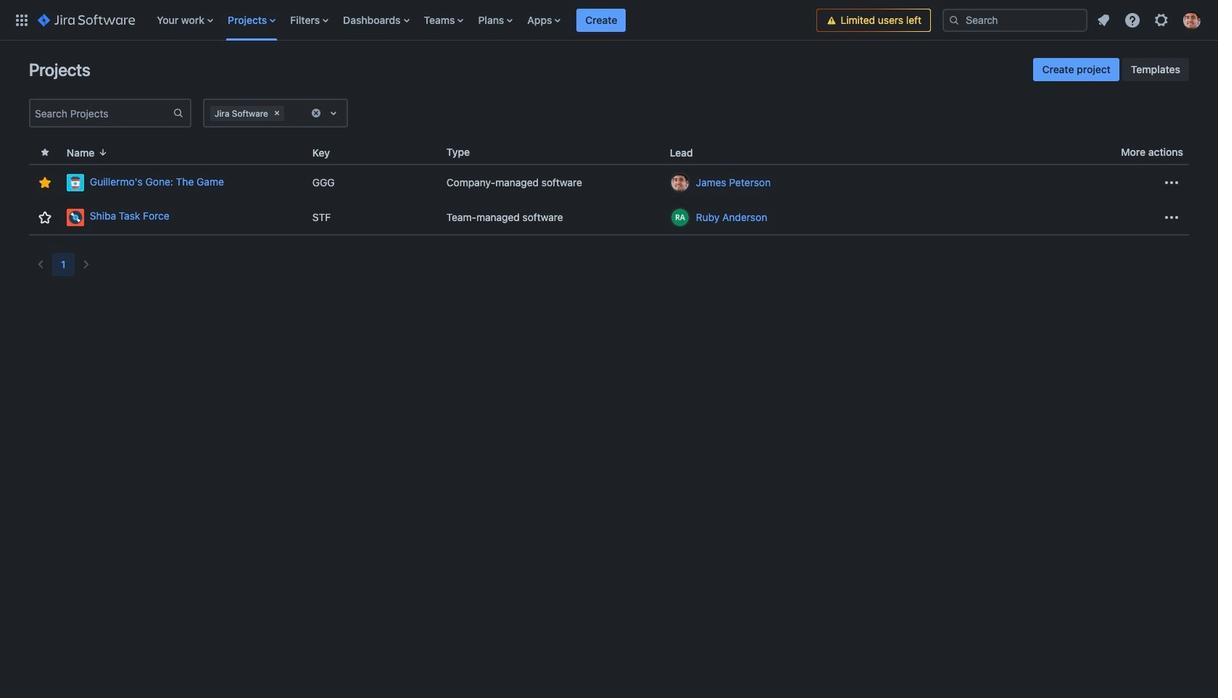 Task type: vqa. For each thing, say whether or not it's contained in the screenshot.
open icon
yes



Task type: describe. For each thing, give the bounding box(es) containing it.
search image
[[948, 14, 960, 26]]

your profile and settings image
[[1183, 11, 1201, 29]]

help image
[[1124, 11, 1141, 29]]

previous image
[[32, 256, 49, 273]]

primary element
[[9, 0, 817, 40]]

clear image
[[310, 107, 322, 119]]

0 horizontal spatial list
[[150, 0, 817, 40]]

appswitcher icon image
[[13, 11, 30, 29]]

more image
[[1163, 208, 1180, 226]]



Task type: locate. For each thing, give the bounding box(es) containing it.
Search field
[[943, 8, 1088, 32]]

notifications image
[[1095, 11, 1112, 29]]

clear image
[[271, 107, 283, 119]]

group
[[1034, 58, 1189, 81]]

star guillermo's gone: the game image
[[36, 174, 54, 191]]

banner
[[0, 0, 1218, 41]]

star shiba task force image
[[36, 208, 54, 226]]

settings image
[[1153, 11, 1170, 29]]

jira software image
[[38, 11, 135, 29], [38, 11, 135, 29]]

Search Projects text field
[[30, 103, 173, 123]]

1 horizontal spatial list
[[1091, 7, 1209, 33]]

Choose Jira products text field
[[287, 106, 290, 120]]

list item
[[577, 0, 626, 40]]

list
[[150, 0, 817, 40], [1091, 7, 1209, 33]]

open image
[[325, 104, 342, 122]]

more image
[[1163, 174, 1180, 191]]

None search field
[[943, 8, 1088, 32]]

next image
[[77, 256, 95, 273]]



